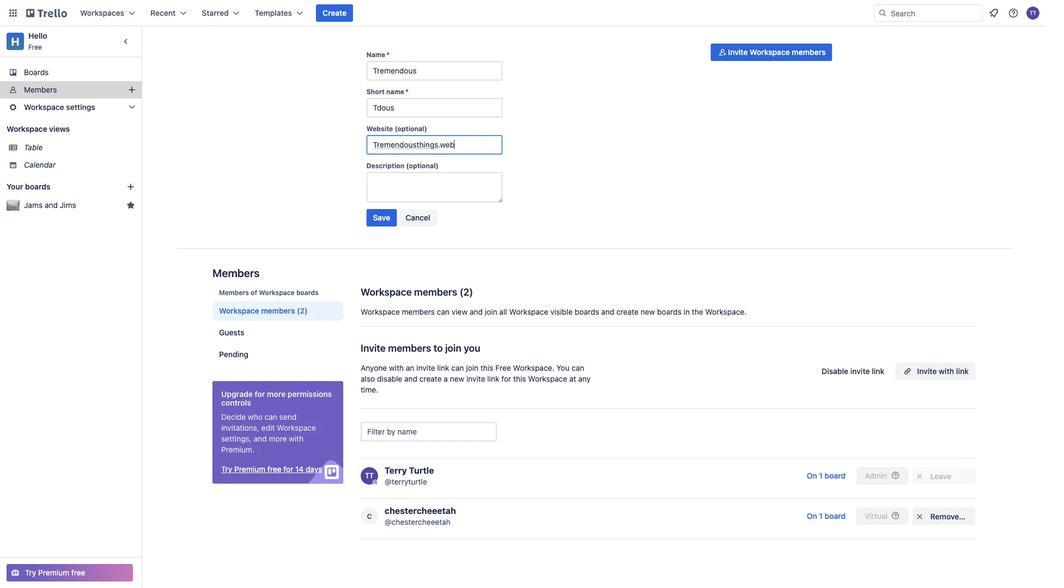 Task type: describe. For each thing, give the bounding box(es) containing it.
1 vertical spatial members
[[212, 266, 260, 279]]

sm image
[[914, 512, 925, 523]]

0 horizontal spatial workspace members
[[219, 306, 295, 315]]

and inside anyone with an invite link can join this free workspace. you can also disable and create a new invite link for this workspace at any time.
[[404, 375, 417, 384]]

try for try premium free for 14 days
[[221, 465, 232, 474]]

board for terry turtle
[[825, 472, 846, 481]]

description
[[366, 162, 404, 169]]

also
[[361, 375, 375, 384]]

for inside anyone with an invite link can join this free workspace. you can also disable and create a new invite link for this workspace at any time.
[[501, 375, 511, 384]]

workspace inside dropdown button
[[24, 103, 64, 112]]

sm image for invite workspace members button
[[717, 47, 728, 58]]

jams and jims
[[24, 201, 76, 210]]

disable
[[377, 375, 402, 384]]

1 horizontal spatial *
[[405, 88, 409, 95]]

leave link
[[913, 467, 975, 485]]

1 for terry turtle
[[819, 472, 823, 481]]

invite members to join you
[[361, 342, 480, 354]]

website
[[366, 125, 393, 132]]

workspace views
[[7, 124, 70, 133]]

try premium free button
[[7, 564, 133, 582]]

join inside anyone with an invite link can join this free workspace. you can also disable and create a new invite link for this workspace at any time.
[[466, 364, 478, 373]]

can left view
[[437, 308, 450, 317]]

at
[[569, 375, 576, 384]]

invite workspace members button
[[711, 44, 832, 61]]

invite inside disable invite link "button"
[[850, 367, 870, 376]]

time.
[[361, 385, 378, 394]]

turtle
[[409, 466, 434, 476]]

boards up jams
[[25, 182, 50, 191]]

your boards with 1 items element
[[7, 180, 110, 193]]

starred button
[[195, 4, 246, 22]]

invite workspace members
[[728, 48, 826, 57]]

0 notifications image
[[987, 7, 1000, 20]]

premium.
[[221, 445, 254, 454]]

save
[[373, 213, 390, 222]]

0 horizontal spatial *
[[386, 51, 390, 58]]

recent button
[[144, 4, 193, 22]]

c
[[367, 513, 372, 520]]

name *
[[366, 51, 390, 58]]

0 horizontal spatial this
[[481, 364, 493, 373]]

invite for invite workspace members
[[728, 48, 748, 57]]

terry turtle @terryturtle
[[385, 466, 434, 487]]

guests
[[219, 328, 244, 337]]

members inside "link"
[[24, 85, 57, 94]]

in
[[684, 308, 690, 317]]

starred icon image
[[126, 201, 135, 210]]

free inside hello free
[[28, 43, 42, 51]]

workspace navigation collapse icon image
[[119, 34, 134, 49]]

0 vertical spatial workspace.
[[705, 308, 747, 317]]

terry
[[385, 466, 407, 476]]

calendar
[[24, 160, 56, 169]]

workspaces
[[80, 8, 124, 17]]

on 1 board link for chestercheeetah
[[800, 508, 852, 525]]

new inside anyone with an invite link can join this free workspace. you can also disable and create a new invite link for this workspace at any time.
[[450, 375, 464, 384]]

2
[[463, 286, 469, 298]]

table link
[[24, 142, 135, 153]]

chestercheeetah
[[385, 506, 456, 516]]

a
[[444, 375, 448, 384]]

pending
[[219, 350, 248, 359]]

settings
[[66, 103, 95, 112]]

table
[[24, 143, 43, 152]]

)
[[469, 286, 473, 298]]

invite with link
[[917, 367, 969, 376]]

recent
[[150, 8, 176, 17]]

create
[[323, 8, 347, 17]]

members of workspace boards
[[219, 289, 319, 296]]

@terryturtle
[[385, 478, 427, 487]]

short name *
[[366, 88, 409, 95]]

and right view
[[470, 308, 483, 317]]

cancel button
[[399, 209, 437, 227]]

description (optional)
[[366, 162, 439, 169]]

the
[[692, 308, 703, 317]]

visible
[[550, 308, 573, 317]]

to
[[434, 342, 443, 354]]

sm image for leave link
[[914, 471, 925, 482]]

boards right visible
[[575, 308, 599, 317]]

disable
[[822, 367, 848, 376]]

can up the at
[[572, 364, 584, 373]]

your boards
[[7, 182, 50, 191]]

save button
[[366, 209, 397, 227]]

Search field
[[887, 5, 982, 21]]

disable invite link button
[[815, 363, 891, 380]]

14
[[295, 465, 304, 474]]

@chestercheeetah
[[385, 518, 451, 527]]

edit
[[261, 424, 275, 433]]

try premium free for 14 days
[[221, 465, 322, 474]]

workspace members can view and join all workspace visible boards and create new boards in the workspace.
[[361, 308, 747, 317]]

with for anyone
[[389, 364, 404, 373]]

virtual button
[[856, 508, 908, 525]]

workspace inside upgrade for more permissions controls decide who can send invitations, edit workspace settings, and more with premium.
[[277, 424, 316, 433]]

can down you
[[451, 364, 464, 373]]

Filter by name text field
[[361, 422, 497, 442]]

controls
[[221, 399, 251, 408]]

boards
[[24, 68, 49, 77]]

with for invite
[[939, 367, 954, 376]]

boards link
[[0, 64, 142, 81]]

(
[[460, 286, 463, 298]]

invite for invite members to join you
[[361, 342, 386, 354]]

starred
[[202, 8, 229, 17]]

workspaces button
[[74, 4, 142, 22]]

workspace settings
[[24, 103, 95, 112]]



Task type: locate. For each thing, give the bounding box(es) containing it.
workspace members down of
[[219, 306, 295, 315]]

1 vertical spatial workspace.
[[513, 364, 554, 373]]

0 vertical spatial free
[[28, 43, 42, 51]]

board left admin
[[825, 472, 846, 481]]

free for try premium free
[[71, 569, 85, 578]]

join down you
[[466, 364, 478, 373]]

with inside upgrade for more permissions controls decide who can send invitations, edit workspace settings, and more with premium.
[[289, 435, 304, 444]]

sm image inside invite workspace members button
[[717, 47, 728, 58]]

anyone with an invite link can join this free workspace. you can also disable and create a new invite link for this workspace at any time.
[[361, 364, 591, 394]]

on 1 board link left admin
[[800, 467, 852, 485]]

1
[[819, 472, 823, 481], [819, 512, 823, 521]]

admin button
[[856, 467, 908, 485]]

0 vertical spatial board
[[825, 472, 846, 481]]

jams
[[24, 201, 43, 210]]

1 horizontal spatial new
[[641, 308, 655, 317]]

hello
[[28, 31, 47, 40]]

(optional) for website (optional)
[[395, 125, 427, 132]]

your
[[7, 182, 23, 191]]

workspace. right the
[[705, 308, 747, 317]]

disable invite link
[[822, 367, 884, 376]]

1 horizontal spatial free
[[495, 364, 511, 373]]

0 horizontal spatial new
[[450, 375, 464, 384]]

name
[[366, 51, 385, 58]]

join right to
[[445, 342, 461, 354]]

for
[[501, 375, 511, 384], [255, 390, 265, 399], [283, 465, 293, 474]]

1 horizontal spatial invite
[[728, 48, 748, 57]]

invite right an
[[416, 364, 435, 373]]

primary element
[[0, 0, 1046, 26]]

1 vertical spatial premium
[[38, 569, 69, 578]]

of
[[251, 289, 257, 296]]

and left jims
[[45, 201, 58, 210]]

for inside try premium free for 14 days button
[[283, 465, 293, 474]]

settings,
[[221, 435, 252, 444]]

on
[[807, 472, 817, 481], [807, 512, 817, 521]]

1 on 1 board link from the top
[[800, 467, 852, 485]]

2 horizontal spatial invite
[[917, 367, 937, 376]]

1 vertical spatial on 1 board link
[[800, 508, 852, 525]]

workspace inside button
[[750, 48, 790, 57]]

workspace inside anyone with an invite link can join this free workspace. you can also disable and create a new invite link for this workspace at any time.
[[528, 375, 567, 384]]

short
[[366, 88, 385, 95]]

0 vertical spatial for
[[501, 375, 511, 384]]

workspace settings button
[[0, 99, 142, 116]]

1 vertical spatial this
[[513, 375, 526, 384]]

on 1 board for chestercheeetah
[[807, 512, 846, 521]]

on 1 board for terry turtle
[[807, 472, 846, 481]]

create inside anyone with an invite link can join this free workspace. you can also disable and create a new invite link for this workspace at any time.
[[419, 375, 442, 384]]

1 horizontal spatial for
[[283, 465, 293, 474]]

days
[[306, 465, 322, 474]]

2 vertical spatial invite
[[917, 367, 937, 376]]

new
[[641, 308, 655, 317], [450, 375, 464, 384]]

new left the in at the right
[[641, 308, 655, 317]]

0 vertical spatial *
[[386, 51, 390, 58]]

boards left the in at the right
[[657, 308, 682, 317]]

1 horizontal spatial this
[[513, 375, 526, 384]]

create button
[[316, 4, 353, 22]]

who
[[248, 413, 263, 422]]

can up edit
[[265, 413, 277, 422]]

None text field
[[366, 98, 503, 118], [366, 172, 503, 203], [366, 98, 503, 118], [366, 172, 503, 203]]

0 vertical spatial sm image
[[717, 47, 728, 58]]

1 vertical spatial more
[[269, 435, 287, 444]]

0 vertical spatial invite
[[728, 48, 748, 57]]

1 vertical spatial try
[[25, 569, 36, 578]]

on 1 board left admin
[[807, 472, 846, 481]]

try premium free for 14 days button
[[221, 464, 322, 475]]

0 horizontal spatial for
[[255, 390, 265, 399]]

with inside "button"
[[939, 367, 954, 376]]

(optional) right website
[[395, 125, 427, 132]]

calendar link
[[24, 160, 135, 171]]

workspace. left you
[[513, 364, 554, 373]]

members link
[[0, 81, 142, 99]]

try for try premium free
[[25, 569, 36, 578]]

and down an
[[404, 375, 417, 384]]

1 horizontal spatial invite
[[466, 375, 485, 384]]

1 horizontal spatial try
[[221, 465, 232, 474]]

1 horizontal spatial create
[[616, 308, 639, 317]]

0 horizontal spatial free
[[28, 43, 42, 51]]

hello free
[[28, 31, 47, 51]]

(optional) for description (optional)
[[406, 162, 439, 169]]

1 horizontal spatial with
[[389, 364, 404, 373]]

members left of
[[219, 289, 249, 296]]

0 vertical spatial new
[[641, 308, 655, 317]]

premium for try premium free for 14 days
[[234, 465, 265, 474]]

1 horizontal spatial workspace.
[[705, 308, 747, 317]]

premium for try premium free
[[38, 569, 69, 578]]

sm image inside leave link
[[914, 471, 925, 482]]

try
[[221, 465, 232, 474], [25, 569, 36, 578]]

and down edit
[[254, 435, 267, 444]]

this member is an admin of this workspace. image
[[373, 480, 378, 485]]

1 vertical spatial *
[[405, 88, 409, 95]]

1 1 from the top
[[819, 472, 823, 481]]

website (optional)
[[366, 125, 427, 132]]

hello link
[[28, 31, 47, 40]]

jims
[[60, 201, 76, 210]]

0 horizontal spatial free
[[71, 569, 85, 578]]

2 horizontal spatial for
[[501, 375, 511, 384]]

1 for chestercheeetah
[[819, 512, 823, 521]]

1 vertical spatial join
[[445, 342, 461, 354]]

send
[[279, 413, 296, 422]]

0 vertical spatial try
[[221, 465, 232, 474]]

new right a
[[450, 375, 464, 384]]

members inside button
[[792, 48, 826, 57]]

admin
[[865, 472, 887, 481]]

0 vertical spatial workspace members
[[361, 286, 457, 298]]

0 vertical spatial on 1 board
[[807, 472, 846, 481]]

1 vertical spatial on
[[807, 512, 817, 521]]

2 horizontal spatial join
[[485, 308, 497, 317]]

2 horizontal spatial with
[[939, 367, 954, 376]]

try premium free
[[25, 569, 85, 578]]

workspace
[[750, 48, 790, 57], [24, 103, 64, 112], [7, 124, 47, 133], [361, 286, 412, 298], [259, 289, 295, 296], [219, 306, 259, 315], [361, 308, 400, 317], [509, 308, 548, 317], [528, 375, 567, 384], [277, 424, 316, 433]]

h link
[[7, 33, 24, 50]]

1 horizontal spatial join
[[466, 364, 478, 373]]

2 vertical spatial members
[[219, 289, 249, 296]]

2 on from the top
[[807, 512, 817, 521]]

view
[[452, 308, 468, 317]]

guests link
[[212, 323, 343, 343]]

open information menu image
[[1008, 8, 1019, 19]]

you
[[556, 364, 570, 373]]

an
[[406, 364, 414, 373]]

2 vertical spatial join
[[466, 364, 478, 373]]

0 horizontal spatial workspace.
[[513, 364, 554, 373]]

remove… link
[[913, 508, 975, 525]]

leave
[[930, 472, 951, 481]]

1 horizontal spatial premium
[[234, 465, 265, 474]]

and inside 'link'
[[45, 201, 58, 210]]

workspace members left (
[[361, 286, 457, 298]]

0 horizontal spatial sm image
[[717, 47, 728, 58]]

1 vertical spatial create
[[419, 375, 442, 384]]

1 vertical spatial for
[[255, 390, 265, 399]]

0 vertical spatial on 1 board link
[[800, 467, 852, 485]]

0 horizontal spatial invite
[[361, 342, 386, 354]]

free inside anyone with an invite link can join this free workspace. you can also disable and create a new invite link for this workspace at any time.
[[495, 364, 511, 373]]

upgrade for more permissions controls decide who can send invitations, edit workspace settings, and more with premium.
[[221, 390, 332, 454]]

cancel
[[406, 213, 430, 222]]

(optional) right description
[[406, 162, 439, 169]]

pending link
[[212, 345, 343, 364]]

and inside upgrade for more permissions controls decide who can send invitations, edit workspace settings, and more with premium.
[[254, 435, 267, 444]]

add board image
[[126, 183, 135, 191]]

chestercheeetah @chestercheeetah
[[385, 506, 456, 527]]

2 on 1 board link from the top
[[800, 508, 852, 525]]

on 1 board link left the virtual
[[800, 508, 852, 525]]

sm image
[[717, 47, 728, 58], [914, 471, 925, 482]]

0 vertical spatial (optional)
[[395, 125, 427, 132]]

on for terry turtle
[[807, 472, 817, 481]]

1 on 1 board from the top
[[807, 472, 846, 481]]

1 vertical spatial 1
[[819, 512, 823, 521]]

join
[[485, 308, 497, 317], [445, 342, 461, 354], [466, 364, 478, 373]]

organizationdetailform element
[[366, 50, 503, 231]]

more up send
[[267, 390, 286, 399]]

upgrade
[[221, 390, 253, 399]]

1 vertical spatial sm image
[[914, 471, 925, 482]]

(optional)
[[395, 125, 427, 132], [406, 162, 439, 169]]

any
[[578, 375, 591, 384]]

members
[[24, 85, 57, 94], [212, 266, 260, 279], [219, 289, 249, 296]]

2 vertical spatial for
[[283, 465, 293, 474]]

members up of
[[212, 266, 260, 279]]

anyone
[[361, 364, 387, 373]]

on 1 board
[[807, 472, 846, 481], [807, 512, 846, 521]]

invite right a
[[466, 375, 485, 384]]

0 vertical spatial join
[[485, 308, 497, 317]]

workspace. inside anyone with an invite link can join this free workspace. you can also disable and create a new invite link for this workspace at any time.
[[513, 364, 554, 373]]

1 vertical spatial on 1 board
[[807, 512, 846, 521]]

0 vertical spatial create
[[616, 308, 639, 317]]

virtual
[[865, 512, 888, 521]]

search image
[[878, 9, 887, 17]]

0 horizontal spatial premium
[[38, 569, 69, 578]]

on 1 board left the virtual
[[807, 512, 846, 521]]

1 horizontal spatial sm image
[[914, 471, 925, 482]]

0 horizontal spatial create
[[419, 375, 442, 384]]

0 vertical spatial more
[[267, 390, 286, 399]]

board
[[825, 472, 846, 481], [825, 512, 846, 521]]

and right visible
[[601, 308, 614, 317]]

1 vertical spatial workspace members
[[219, 306, 295, 315]]

remove…
[[930, 512, 966, 521]]

(2)
[[297, 306, 308, 315]]

more down edit
[[269, 435, 287, 444]]

premium
[[234, 465, 265, 474], [38, 569, 69, 578]]

0 vertical spatial free
[[267, 465, 281, 474]]

0 vertical spatial on
[[807, 472, 817, 481]]

0 vertical spatial this
[[481, 364, 493, 373]]

1 vertical spatial new
[[450, 375, 464, 384]]

1 vertical spatial invite
[[361, 342, 386, 354]]

invite
[[416, 364, 435, 373], [850, 367, 870, 376], [466, 375, 485, 384]]

for inside upgrade for more permissions controls decide who can send invitations, edit workspace settings, and more with premium.
[[255, 390, 265, 399]]

all
[[499, 308, 507, 317]]

1 horizontal spatial workspace members
[[361, 286, 457, 298]]

decide
[[221, 413, 246, 422]]

board left the virtual
[[825, 512, 846, 521]]

invite inside button
[[728, 48, 748, 57]]

invite inside "button"
[[917, 367, 937, 376]]

2 horizontal spatial invite
[[850, 367, 870, 376]]

None text field
[[366, 61, 503, 81], [366, 135, 503, 155], [366, 61, 503, 81], [366, 135, 503, 155]]

2 1 from the top
[[819, 512, 823, 521]]

link
[[437, 364, 449, 373], [872, 367, 884, 376], [956, 367, 969, 376], [487, 375, 499, 384]]

can inside upgrade for more permissions controls decide who can send invitations, edit workspace settings, and more with premium.
[[265, 413, 277, 422]]

0 horizontal spatial try
[[25, 569, 36, 578]]

invite for invite with link
[[917, 367, 937, 376]]

2 on 1 board from the top
[[807, 512, 846, 521]]

1 board from the top
[[825, 472, 846, 481]]

board for chestercheeetah
[[825, 512, 846, 521]]

0 vertical spatial members
[[24, 85, 57, 94]]

( 2 )
[[460, 286, 473, 298]]

workspace.
[[705, 308, 747, 317], [513, 364, 554, 373]]

on 1 board link for terry turtle
[[800, 467, 852, 485]]

join left all
[[485, 308, 497, 317]]

0 horizontal spatial invite
[[416, 364, 435, 373]]

0 horizontal spatial join
[[445, 342, 461, 354]]

0 horizontal spatial with
[[289, 435, 304, 444]]

free
[[267, 465, 281, 474], [71, 569, 85, 578]]

h
[[11, 35, 19, 48]]

2 board from the top
[[825, 512, 846, 521]]

*
[[386, 51, 390, 58], [405, 88, 409, 95]]

invite right disable
[[850, 367, 870, 376]]

members down boards
[[24, 85, 57, 94]]

templates
[[255, 8, 292, 17]]

1 on from the top
[[807, 472, 817, 481]]

1 vertical spatial free
[[495, 364, 511, 373]]

0 vertical spatial 1
[[819, 472, 823, 481]]

terry turtle (terryturtle) image
[[1026, 7, 1040, 20]]

members
[[792, 48, 826, 57], [414, 286, 457, 298], [261, 306, 295, 315], [402, 308, 435, 317], [388, 342, 431, 354]]

on for chestercheeetah
[[807, 512, 817, 521]]

free for try premium free for 14 days
[[267, 465, 281, 474]]

templates button
[[248, 4, 309, 22]]

boards up "(2)"
[[296, 289, 319, 296]]

back to home image
[[26, 4, 67, 22]]

1 vertical spatial (optional)
[[406, 162, 439, 169]]

0 vertical spatial premium
[[234, 465, 265, 474]]

jams and jims link
[[24, 200, 122, 211]]

1 horizontal spatial free
[[267, 465, 281, 474]]

1 vertical spatial board
[[825, 512, 846, 521]]

1 vertical spatial free
[[71, 569, 85, 578]]

invite with link button
[[895, 363, 975, 380]]

with inside anyone with an invite link can join this free workspace. you can also disable and create a new invite link for this workspace at any time.
[[389, 364, 404, 373]]



Task type: vqa. For each thing, say whether or not it's contained in the screenshot.
Select none button at the top
no



